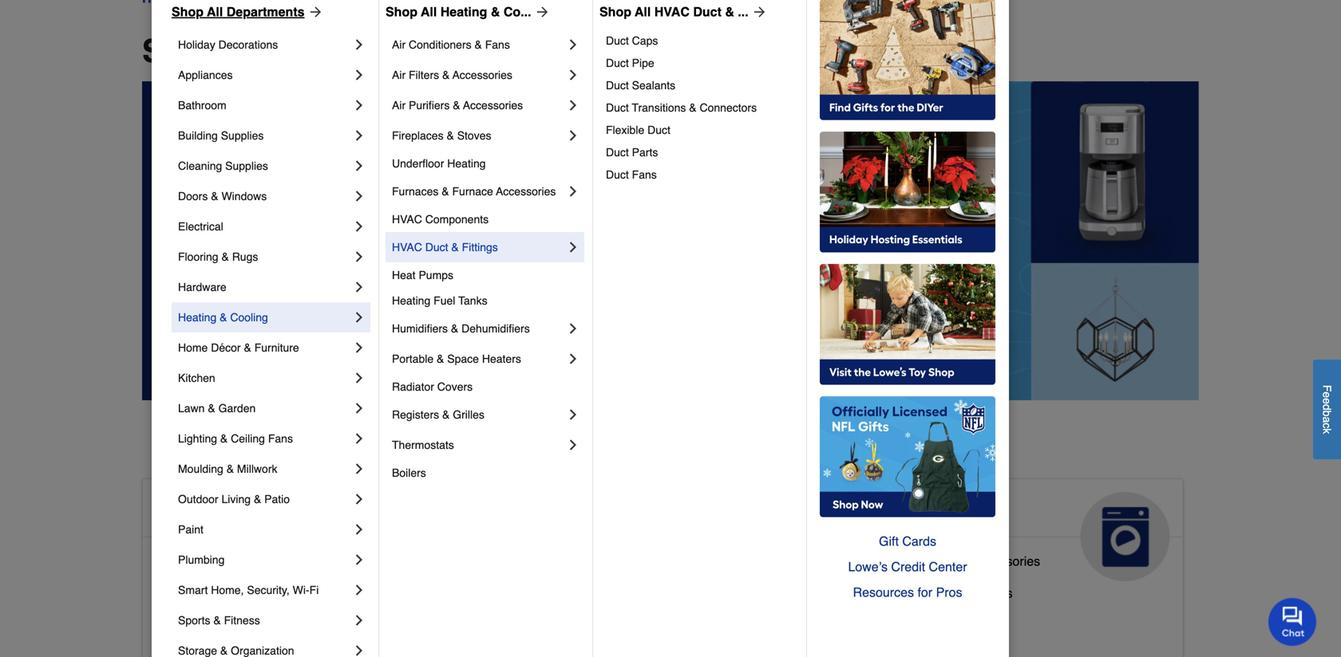 Task type: vqa. For each thing, say whether or not it's contained in the screenshot.
Compare
no



Task type: locate. For each thing, give the bounding box(es) containing it.
& left fittings
[[451, 241, 459, 254]]

accessories down underfloor heating link
[[496, 185, 556, 198]]

all up conditioners
[[421, 4, 437, 19]]

& left stoves
[[447, 129, 454, 142]]

& right "animal" on the bottom of page
[[592, 499, 608, 524]]

chat invite button image
[[1268, 598, 1317, 647]]

heating down hardware
[[178, 311, 217, 324]]

furniture right houses,
[[633, 612, 684, 627]]

& left grilles
[[442, 409, 450, 421]]

3 accessible from the top
[[156, 586, 217, 601]]

air left "purifiers" on the top left of the page
[[392, 99, 406, 112]]

all for shop all departments
[[230, 33, 270, 69]]

heating & cooling link
[[178, 303, 351, 333]]

hvac up 'caps'
[[654, 4, 690, 19]]

supplies for cleaning supplies
[[225, 160, 268, 172]]

1 arrow right image from the left
[[305, 4, 324, 20]]

2 e from the top
[[1321, 398, 1333, 404]]

radiator
[[392, 381, 434, 394]]

2 accessible from the top
[[156, 554, 217, 569]]

beds,
[[534, 612, 567, 627]]

pet inside animal & pet care
[[614, 499, 649, 524]]

chevron right image for air purifiers & accessories
[[565, 97, 581, 113]]

2 vertical spatial air
[[392, 99, 406, 112]]

duct left pipe
[[606, 57, 629, 69]]

fans for air conditioners & fans
[[485, 38, 510, 51]]

0 vertical spatial air
[[392, 38, 406, 51]]

1 vertical spatial home
[[279, 499, 341, 524]]

1 horizontal spatial shop
[[386, 4, 417, 19]]

fans up air filters & accessories link
[[485, 38, 510, 51]]

flooring
[[178, 251, 218, 263]]

flooring & rugs
[[178, 251, 258, 263]]

chevron right image for hvac duct & fittings
[[565, 239, 581, 255]]

visit the lowe's toy shop. image
[[820, 264, 995, 386]]

accessories for furnaces & furnace accessories
[[496, 185, 556, 198]]

duct parts
[[606, 146, 658, 159]]

parts down 'flexible duct' on the left of page
[[632, 146, 658, 159]]

air conditioners & fans link
[[392, 30, 565, 60]]

lighting & ceiling fans
[[178, 433, 293, 445]]

1 horizontal spatial fans
[[485, 38, 510, 51]]

0 vertical spatial parts
[[632, 146, 658, 159]]

hvac components
[[392, 213, 489, 226]]

shop inside "link"
[[172, 4, 204, 19]]

heaters
[[482, 353, 521, 366]]

hvac duct & fittings link
[[392, 232, 565, 263]]

fittings
[[462, 241, 498, 254]]

air inside air purifiers & accessories link
[[392, 99, 406, 112]]

shop up duct caps
[[599, 4, 631, 19]]

0 horizontal spatial shop
[[172, 4, 204, 19]]

0 vertical spatial furniture
[[254, 342, 299, 354]]

building supplies
[[178, 129, 264, 142]]

air inside air filters & accessories link
[[392, 69, 406, 81]]

arrow right image up shop all departments
[[305, 4, 324, 20]]

duct for duct sealants
[[606, 79, 629, 92]]

humidifiers & dehumidifiers
[[392, 322, 530, 335]]

accessible for accessible bedroom
[[156, 586, 217, 601]]

accessories down air conditioners & fans link
[[452, 69, 512, 81]]

arrow right image up duct caps link
[[748, 4, 768, 20]]

accessible home image
[[369, 492, 459, 582]]

all down 'shop all departments' "link"
[[230, 33, 270, 69]]

connectors
[[700, 101, 757, 114]]

furnaces & furnace accessories
[[392, 185, 556, 198]]

hardware
[[178, 281, 226, 294]]

& left co...
[[491, 4, 500, 19]]

duct down duct pipe
[[606, 79, 629, 92]]

0 vertical spatial appliances link
[[178, 60, 351, 90]]

shop all hvac duct & ...
[[599, 4, 748, 19]]

for
[[918, 586, 932, 600]]

all up holiday decorations
[[207, 4, 223, 19]]

c
[[1321, 423, 1333, 429]]

e up b
[[1321, 398, 1333, 404]]

officially licensed n f l gifts. shop now. image
[[820, 397, 995, 518]]

parts down cards
[[927, 554, 956, 569]]

chevron right image for portable & space heaters
[[565, 351, 581, 367]]

1 horizontal spatial furniture
[[633, 612, 684, 627]]

care
[[511, 524, 561, 550]]

furnaces & furnace accessories link
[[392, 176, 565, 207]]

dehumidifiers
[[461, 322, 530, 335]]

outdoor
[[178, 493, 218, 506]]

co...
[[504, 4, 531, 19]]

0 vertical spatial hvac
[[654, 4, 690, 19]]

0 horizontal spatial appliances link
[[178, 60, 351, 90]]

chevron right image for building supplies
[[351, 128, 367, 144]]

sealants
[[632, 79, 675, 92]]

accessible home
[[156, 499, 341, 524]]

home,
[[211, 584, 244, 597]]

3 shop from the left
[[599, 4, 631, 19]]

2 vertical spatial hvac
[[392, 241, 422, 254]]

2 shop from the left
[[386, 4, 417, 19]]

& left patio
[[254, 493, 261, 506]]

chevron right image for humidifiers & dehumidifiers
[[565, 321, 581, 337]]

e up d
[[1321, 392, 1333, 398]]

lawn & garden
[[178, 402, 256, 415]]

all for shop all hvac duct & ...
[[635, 4, 651, 19]]

hvac down furnaces at the top of the page
[[392, 213, 422, 226]]

& up flexible duct link
[[689, 101, 697, 114]]

2 horizontal spatial fans
[[632, 168, 657, 181]]

holiday decorations
[[178, 38, 278, 51]]

departments for shop all departments
[[279, 33, 474, 69]]

& left pros
[[925, 586, 934, 601]]

chevron right image for heating & cooling
[[351, 310, 367, 326]]

doors
[[178, 190, 208, 203]]

departments up holiday decorations link
[[226, 4, 305, 19]]

arrow right image inside shop all hvac duct & ... link
[[748, 4, 768, 20]]

chevron right image for flooring & rugs
[[351, 249, 367, 265]]

0 horizontal spatial parts
[[632, 146, 658, 159]]

1 vertical spatial parts
[[927, 554, 956, 569]]

0 horizontal spatial furniture
[[254, 342, 299, 354]]

furniture up kitchen link at the bottom left
[[254, 342, 299, 354]]

air left filters
[[392, 69, 406, 81]]

hardware link
[[178, 272, 351, 303]]

heating up furnace
[[447, 157, 486, 170]]

1 horizontal spatial parts
[[927, 554, 956, 569]]

fans right ceiling
[[268, 433, 293, 445]]

1 vertical spatial pet
[[511, 612, 531, 627]]

arrow right image
[[305, 4, 324, 20], [748, 4, 768, 20]]

fans
[[485, 38, 510, 51], [632, 168, 657, 181], [268, 433, 293, 445]]

sports & fitness
[[178, 615, 260, 627]]

all inside "link"
[[207, 4, 223, 19]]

chevron right image for paint
[[351, 522, 367, 538]]

1 vertical spatial fans
[[632, 168, 657, 181]]

& up air filters & accessories link
[[475, 38, 482, 51]]

home décor & furniture
[[178, 342, 299, 354]]

0 vertical spatial departments
[[226, 4, 305, 19]]

& right entry
[[254, 618, 262, 633]]

appliances up cards
[[867, 499, 986, 524]]

duct pipe
[[606, 57, 654, 69]]

supplies up houses,
[[568, 580, 617, 595]]

shop up holiday
[[172, 4, 204, 19]]

lawn
[[178, 402, 205, 415]]

0 horizontal spatial arrow right image
[[305, 4, 324, 20]]

0 vertical spatial fans
[[485, 38, 510, 51]]

hvac for hvac components
[[392, 213, 422, 226]]

accessible entry & home
[[156, 618, 300, 633]]

departments inside "link"
[[226, 4, 305, 19]]

bathroom up the smart home, security, wi-fi
[[220, 554, 276, 569]]

kitchen link
[[178, 363, 351, 394]]

shop for shop all hvac duct & ...
[[599, 4, 631, 19]]

duct caps
[[606, 34, 658, 47]]

f e e d b a c k button
[[1313, 360, 1341, 460]]

air left conditioners
[[392, 38, 406, 51]]

animal
[[511, 499, 586, 524]]

duct down flexible
[[606, 146, 629, 159]]

appliances image
[[1081, 492, 1170, 582]]

accessories for appliance parts & accessories
[[972, 554, 1040, 569]]

components
[[425, 213, 489, 226]]

3 air from the top
[[392, 99, 406, 112]]

1 air from the top
[[392, 38, 406, 51]]

houses,
[[570, 612, 617, 627]]

2 horizontal spatial shop
[[599, 4, 631, 19]]

fans down duct parts
[[632, 168, 657, 181]]

doors & windows link
[[178, 181, 351, 212]]

2 vertical spatial fans
[[268, 433, 293, 445]]

humidifiers & dehumidifiers link
[[392, 314, 565, 344]]

animal & pet care
[[511, 499, 649, 550]]

fitness
[[224, 615, 260, 627]]

accessible inside 'link'
[[156, 586, 217, 601]]

duct for duct pipe
[[606, 57, 629, 69]]

bathroom up building
[[178, 99, 226, 112]]

duct down duct parts
[[606, 168, 629, 181]]

shop up conditioners
[[386, 4, 417, 19]]

lawn & garden link
[[178, 394, 351, 424]]

appliances link down decorations
[[178, 60, 351, 90]]

boilers
[[392, 467, 426, 480]]

0 vertical spatial bathroom
[[178, 99, 226, 112]]

2 vertical spatial home
[[266, 618, 300, 633]]

air for air filters & accessories
[[392, 69, 406, 81]]

2 air from the top
[[392, 69, 406, 81]]

accessible for accessible home
[[156, 499, 272, 524]]

1 vertical spatial hvac
[[392, 213, 422, 226]]

chevron right image for moulding & millwork
[[351, 461, 367, 477]]

0 vertical spatial supplies
[[221, 129, 264, 142]]

accessories down air filters & accessories link
[[463, 99, 523, 112]]

chevron right image for thermostats
[[565, 437, 581, 453]]

accessories up chillers
[[972, 554, 1040, 569]]

doors & windows
[[178, 190, 267, 203]]

arrow right image for shop all hvac duct & ...
[[748, 4, 768, 20]]

chevron right image
[[565, 37, 581, 53], [351, 67, 367, 83], [565, 67, 581, 83], [351, 97, 367, 113], [565, 97, 581, 113], [565, 128, 581, 144], [351, 158, 367, 174], [351, 219, 367, 235], [351, 249, 367, 265], [351, 279, 367, 295], [351, 310, 367, 326], [565, 407, 581, 423], [351, 431, 367, 447], [565, 437, 581, 453], [351, 492, 367, 508], [351, 552, 367, 568], [351, 583, 367, 599], [351, 643, 367, 658]]

1 vertical spatial departments
[[279, 33, 474, 69]]

0 horizontal spatial fans
[[268, 433, 293, 445]]

2 vertical spatial supplies
[[568, 580, 617, 595]]

all
[[207, 4, 223, 19], [421, 4, 437, 19], [635, 4, 651, 19], [230, 33, 270, 69]]

resources for pros
[[853, 586, 962, 600]]

pros
[[936, 586, 962, 600]]

4 accessible from the top
[[156, 618, 217, 633]]

duct up duct pipe
[[606, 34, 629, 47]]

thermostats
[[392, 439, 454, 452]]

arrow right image for shop all departments
[[305, 4, 324, 20]]

departments for shop all departments
[[226, 4, 305, 19]]

all up 'caps'
[[635, 4, 651, 19]]

1 vertical spatial supplies
[[225, 160, 268, 172]]

& left ceiling
[[220, 433, 228, 445]]

lowe's credit center
[[848, 560, 967, 575]]

departments
[[226, 4, 305, 19], [279, 33, 474, 69]]

boilers link
[[392, 461, 581, 486]]

1 vertical spatial air
[[392, 69, 406, 81]]

radiator covers
[[392, 381, 473, 394]]

arrow right image inside 'shop all departments' "link"
[[305, 4, 324, 20]]

appliances link up chillers
[[854, 480, 1183, 582]]

shop all departments
[[172, 4, 305, 19]]

plumbing link
[[178, 545, 351, 576]]

& right lawn
[[208, 402, 215, 415]]

1 horizontal spatial pet
[[614, 499, 649, 524]]

& left space
[[437, 353, 444, 366]]

stoves
[[457, 129, 491, 142]]

1 accessible from the top
[[156, 499, 272, 524]]

1 vertical spatial bathroom
[[220, 554, 276, 569]]

& right "purifiers" on the top left of the page
[[453, 99, 460, 112]]

duct fans
[[606, 168, 657, 181]]

heat pumps link
[[392, 263, 581, 288]]

accessories
[[452, 69, 512, 81], [463, 99, 523, 112], [496, 185, 556, 198], [972, 554, 1040, 569]]

shop all departments link
[[172, 2, 324, 22]]

1 horizontal spatial appliances
[[867, 499, 986, 524]]

supplies up windows
[[225, 160, 268, 172]]

hvac up heat
[[392, 241, 422, 254]]

duct inside 'link'
[[606, 57, 629, 69]]

1 shop from the left
[[172, 4, 204, 19]]

parts for duct
[[632, 146, 658, 159]]

1 horizontal spatial arrow right image
[[748, 4, 768, 20]]

1 vertical spatial appliances
[[867, 499, 986, 524]]

gift cards link
[[820, 529, 995, 555]]

air inside air conditioners & fans link
[[392, 38, 406, 51]]

supplies up the cleaning supplies
[[221, 129, 264, 142]]

2 arrow right image from the left
[[748, 4, 768, 20]]

duct up pumps
[[425, 241, 448, 254]]

electrical link
[[178, 212, 351, 242]]

1 vertical spatial furniture
[[633, 612, 684, 627]]

appliances down holiday
[[178, 69, 233, 81]]

duct up flexible
[[606, 101, 629, 114]]

transitions
[[632, 101, 686, 114]]

air
[[392, 38, 406, 51], [392, 69, 406, 81], [392, 99, 406, 112]]

departments up "purifiers" on the top left of the page
[[279, 33, 474, 69]]

0 vertical spatial pet
[[614, 499, 649, 524]]

1 vertical spatial appliances link
[[854, 480, 1183, 582]]

animal & pet care link
[[499, 480, 827, 582]]

chevron right image
[[351, 37, 367, 53], [351, 128, 367, 144], [565, 184, 581, 200], [351, 188, 367, 204], [565, 239, 581, 255], [565, 321, 581, 337], [351, 340, 367, 356], [565, 351, 581, 367], [351, 370, 367, 386], [351, 401, 367, 417], [351, 461, 367, 477], [351, 522, 367, 538], [351, 613, 367, 629]]

pet beds, houses, & furniture
[[511, 612, 684, 627]]

air purifiers & accessories
[[392, 99, 523, 112]]

appliance parts & accessories
[[867, 554, 1040, 569]]

duct sealants link
[[606, 74, 795, 97]]

0 vertical spatial appliances
[[178, 69, 233, 81]]

heating & cooling
[[178, 311, 268, 324]]



Task type: describe. For each thing, give the bounding box(es) containing it.
purifiers
[[409, 99, 450, 112]]

shop for shop all heating & co...
[[386, 4, 417, 19]]

& left 'cooling'
[[220, 311, 227, 324]]

cooling
[[230, 311, 268, 324]]

duct fans link
[[606, 164, 795, 186]]

heat pumps
[[392, 269, 453, 282]]

& right doors
[[211, 190, 218, 203]]

duct parts link
[[606, 141, 795, 164]]

parts for appliance
[[927, 554, 956, 569]]

kitchen
[[178, 372, 215, 385]]

& down the accessible bedroom 'link'
[[213, 615, 221, 627]]

filters
[[409, 69, 439, 81]]

home décor & furniture link
[[178, 333, 351, 363]]

heating down heat
[[392, 295, 430, 307]]

f
[[1321, 385, 1333, 392]]

1 e from the top
[[1321, 392, 1333, 398]]

shop all heating & co... link
[[386, 2, 550, 22]]

chevron right image for air filters & accessories
[[565, 67, 581, 83]]

portable & space heaters link
[[392, 344, 565, 374]]

holiday
[[178, 38, 215, 51]]

& left furnace
[[442, 185, 449, 198]]

outdoor living & patio
[[178, 493, 290, 506]]

hvac duct & fittings
[[392, 241, 498, 254]]

0 horizontal spatial appliances
[[178, 69, 233, 81]]

gift cards
[[879, 534, 936, 549]]

fuel
[[434, 295, 455, 307]]

find gifts for the diyer. image
[[820, 0, 995, 121]]

cards
[[902, 534, 936, 549]]

lowe's credit center link
[[820, 555, 995, 580]]

& inside animal & pet care
[[592, 499, 608, 524]]

gift
[[879, 534, 899, 549]]

thermostats link
[[392, 430, 565, 461]]

registers & grilles
[[392, 409, 484, 421]]

chevron right image for doors & windows
[[351, 188, 367, 204]]

duct down transitions
[[647, 124, 670, 136]]

pipe
[[632, 57, 654, 69]]

accessories for air purifiers & accessories
[[463, 99, 523, 112]]

chevron right image for outdoor living & patio
[[351, 492, 367, 508]]

tanks
[[458, 295, 487, 307]]

cleaning supplies link
[[178, 151, 351, 181]]

chevron right image for home décor & furniture
[[351, 340, 367, 356]]

chevron right image for hardware
[[351, 279, 367, 295]]

& inside 'link'
[[254, 493, 261, 506]]

covers
[[437, 381, 473, 394]]

beverage
[[867, 586, 922, 601]]

grilles
[[453, 409, 484, 421]]

chevron right image for kitchen
[[351, 370, 367, 386]]

appliance
[[867, 554, 923, 569]]

& right filters
[[442, 69, 450, 81]]

b
[[1321, 411, 1333, 417]]

animal & pet care image
[[725, 492, 814, 582]]

fi
[[309, 584, 319, 597]]

heating up air conditioners & fans
[[440, 4, 487, 19]]

duct for duct transitions & connectors
[[606, 101, 629, 114]]

plumbing
[[178, 554, 225, 567]]

0 vertical spatial home
[[178, 342, 208, 354]]

resources for pros link
[[820, 580, 995, 606]]

accessible bedroom
[[156, 586, 272, 601]]

building supplies link
[[178, 121, 351, 151]]

chevron right image for fireplaces & stoves
[[565, 128, 581, 144]]

chillers
[[970, 586, 1013, 601]]

chevron right image for furnaces & furnace accessories
[[565, 184, 581, 200]]

livestock
[[511, 580, 565, 595]]

moulding & millwork
[[178, 463, 277, 476]]

rugs
[[232, 251, 258, 263]]

underfloor heating link
[[392, 151, 581, 176]]

flexible
[[606, 124, 644, 136]]

shop for shop all departments
[[172, 4, 204, 19]]

air conditioners & fans
[[392, 38, 510, 51]]

duct for duct caps
[[606, 34, 629, 47]]

all for shop all departments
[[207, 4, 223, 19]]

decorations
[[218, 38, 278, 51]]

air purifiers & accessories link
[[392, 90, 565, 121]]

duct up duct caps link
[[693, 4, 722, 19]]

& up wine
[[960, 554, 969, 569]]

supplies for building supplies
[[221, 129, 264, 142]]

chevron right image for lighting & ceiling fans
[[351, 431, 367, 447]]

0 horizontal spatial pet
[[511, 612, 531, 627]]

& inside 'link'
[[208, 402, 215, 415]]

& left ... at the top right of page
[[725, 4, 734, 19]]

holiday hosting essentials. image
[[820, 132, 995, 253]]

air filters & accessories link
[[392, 60, 565, 90]]

accessories for air filters & accessories
[[452, 69, 512, 81]]

registers
[[392, 409, 439, 421]]

1 horizontal spatial appliances link
[[854, 480, 1183, 582]]

arrow right image
[[531, 4, 550, 20]]

& right décor
[[244, 342, 251, 354]]

smart home, security, wi-fi
[[178, 584, 319, 597]]

chevron right image for lawn & garden
[[351, 401, 367, 417]]

...
[[738, 4, 748, 19]]

wine
[[937, 586, 966, 601]]

chevron right image for air conditioners & fans
[[565, 37, 581, 53]]

accessible bedroom link
[[156, 583, 272, 615]]

duct for duct parts
[[606, 146, 629, 159]]

shop all heating & co...
[[386, 4, 531, 19]]

accessible for accessible entry & home
[[156, 618, 217, 633]]

all for shop all heating & co...
[[421, 4, 437, 19]]

supplies for livestock supplies
[[568, 580, 617, 595]]

& left millwork
[[226, 463, 234, 476]]

fireplaces
[[392, 129, 443, 142]]

duct transitions & connectors link
[[606, 97, 795, 119]]

chevron right image for electrical
[[351, 219, 367, 235]]

chevron right image for registers & grilles
[[565, 407, 581, 423]]

fans for lighting & ceiling fans
[[268, 433, 293, 445]]

chevron right image for appliances
[[351, 67, 367, 83]]

duct for duct fans
[[606, 168, 629, 181]]

millwork
[[237, 463, 277, 476]]

accessible for accessible bathroom
[[156, 554, 217, 569]]

air filters & accessories
[[392, 69, 512, 81]]

garden
[[218, 402, 256, 415]]

accessible entry & home link
[[156, 615, 300, 647]]

bedroom
[[220, 586, 272, 601]]

pumps
[[419, 269, 453, 282]]

bathroom link
[[178, 90, 351, 121]]

paint
[[178, 524, 203, 536]]

ceiling
[[231, 433, 265, 445]]

cleaning supplies
[[178, 160, 268, 172]]

lighting & ceiling fans link
[[178, 424, 351, 454]]

& right houses,
[[621, 612, 629, 627]]

beverage & wine chillers link
[[867, 583, 1013, 615]]

holiday decorations link
[[178, 30, 351, 60]]

electrical
[[178, 220, 223, 233]]

& down 'fuel'
[[451, 322, 458, 335]]

chevron right image for bathroom
[[351, 97, 367, 113]]

center
[[929, 560, 967, 575]]

chevron right image for sports & fitness
[[351, 613, 367, 629]]

hvac for hvac duct & fittings
[[392, 241, 422, 254]]

chevron right image for cleaning supplies
[[351, 158, 367, 174]]

chevron right image for smart home, security, wi-fi
[[351, 583, 367, 599]]

f e e d b a c k
[[1321, 385, 1333, 434]]

air for air purifiers & accessories
[[392, 99, 406, 112]]

furnaces
[[392, 185, 439, 198]]

shop all hvac duct & ... link
[[599, 2, 768, 22]]

duct sealants
[[606, 79, 675, 92]]

portable & space heaters
[[392, 353, 521, 366]]

accessible bathroom link
[[156, 551, 276, 583]]

chevron right image for holiday decorations
[[351, 37, 367, 53]]

chevron right image for plumbing
[[351, 552, 367, 568]]

heating fuel tanks
[[392, 295, 487, 307]]

air for air conditioners & fans
[[392, 38, 406, 51]]

enjoy savings year-round. no matter what you're shopping for, find what you need at a great price. image
[[142, 81, 1199, 401]]

& left rugs on the left top of page
[[221, 251, 229, 263]]



